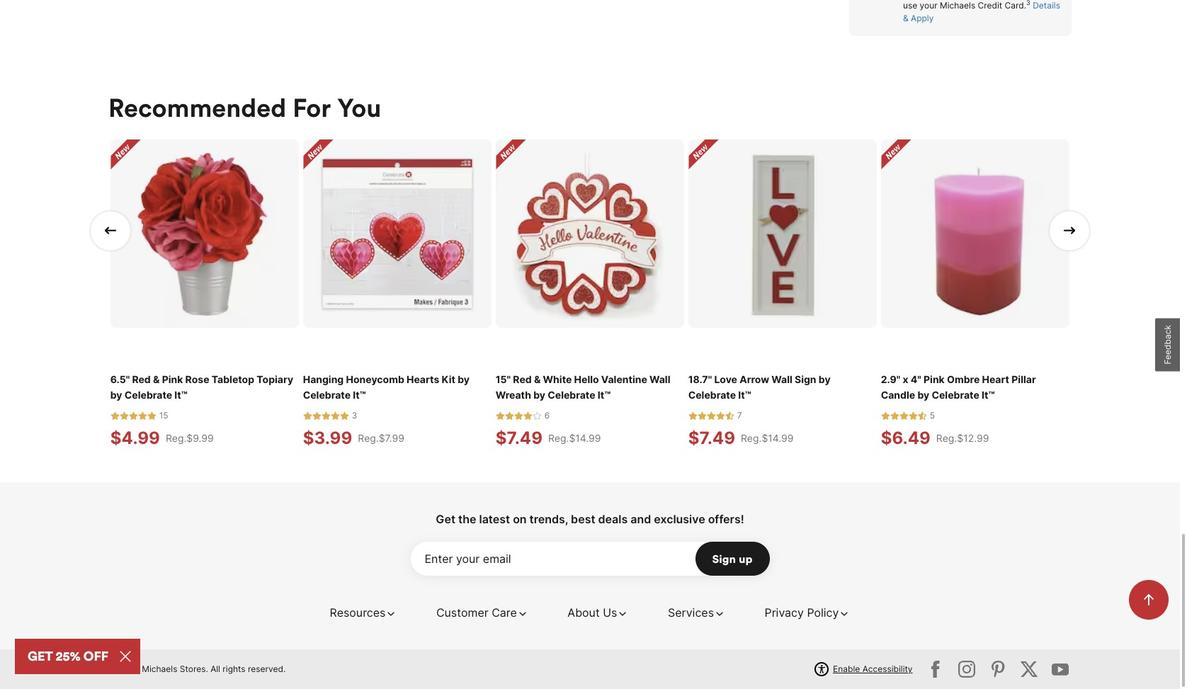 Task type: describe. For each thing, give the bounding box(es) containing it.
1 twitter image from the left
[[925, 658, 947, 681]]

by inside hanging honeycomb hearts kit by celebrate it™
[[458, 374, 470, 386]]

about us button
[[568, 605, 629, 622]]

3 twitter image from the left
[[987, 658, 1010, 681]]

resources
[[330, 606, 386, 620]]

rose
[[185, 374, 209, 386]]

wreath
[[496, 389, 531, 401]]

the
[[458, 512, 476, 527]]

customer
[[436, 606, 489, 620]]

© 2024 michaels stores. all rights reserved.
[[108, 664, 286, 675]]

reg.$14.99 for it™
[[741, 432, 794, 444]]

$7.49 reg.$14.99 for wreath
[[496, 428, 601, 449]]

and
[[631, 512, 651, 527]]

reg.$14.99 for wreath
[[548, 432, 601, 444]]

2.9"
[[881, 374, 901, 386]]

$6.49
[[881, 428, 931, 449]]

2.9" x 4" pink ombre heart pillar candle by celebrate it™ link
[[881, 372, 1070, 403]]

cel tt rose topiary image
[[110, 139, 299, 328]]

6
[[545, 410, 550, 421]]

youtube image
[[1049, 658, 1072, 681]]

x
[[903, 374, 909, 386]]

love
[[714, 374, 738, 386]]

white
[[543, 374, 572, 386]]

by inside 15" red & white hello valentine wall wreath by celebrate it™
[[534, 389, 546, 401]]

2.9" x 4" pink ombre heart pillar candle by celebrate it™
[[881, 374, 1036, 401]]

offers!
[[708, 512, 744, 527]]

kit
[[442, 374, 455, 386]]

privacy policy
[[765, 606, 839, 620]]

& inside details & apply
[[903, 13, 909, 23]]

services button
[[668, 605, 725, 622]]

candle
[[881, 389, 915, 401]]

pillar
[[1012, 374, 1036, 386]]

about
[[568, 606, 600, 620]]

customer care button
[[436, 605, 528, 622]]

reg.$12.99
[[936, 432, 989, 444]]

all
[[211, 664, 220, 675]]

15
[[159, 410, 168, 421]]

$6.49 reg.$12.99
[[881, 428, 989, 449]]

reserved.
[[248, 664, 286, 675]]

pink for $6.49
[[924, 374, 945, 386]]

hanging
[[303, 374, 344, 386]]

valentine
[[601, 374, 647, 386]]

cel wall wreath hello val image
[[496, 139, 685, 328]]

5
[[930, 410, 935, 421]]

reg.$7.99
[[358, 432, 405, 444]]

sign up button
[[695, 542, 770, 576]]

on
[[513, 512, 527, 527]]

©
[[108, 664, 116, 675]]

tabletop
[[212, 374, 254, 386]]

care
[[492, 606, 517, 620]]

& for $4.99
[[153, 374, 160, 386]]

6.5" red & pink rose tabletop topiary by celebrate it™ link
[[110, 372, 299, 403]]

15"
[[496, 374, 511, 386]]

customer care
[[436, 606, 517, 620]]

resources button
[[330, 605, 397, 622]]

$3.99 reg.$7.99
[[303, 428, 405, 449]]

celebrate inside 15" red & white hello valentine wall wreath by celebrate it™
[[548, 389, 596, 401]]

3
[[352, 410, 357, 421]]

accessibility
[[863, 664, 913, 675]]

you
[[337, 91, 381, 124]]

reg.$9.99
[[166, 432, 214, 444]]

hello
[[574, 374, 599, 386]]



Task type: vqa. For each thing, say whether or not it's contained in the screenshot.
Celebrate within the 18.7" Love Arrow Wall Sign by Celebrate It™
yes



Task type: locate. For each thing, give the bounding box(es) containing it.
& inside 6.5" red & pink rose tabletop topiary by celebrate it™
[[153, 374, 160, 386]]

details & apply
[[903, 0, 1061, 23]]

sign inside sign up button
[[712, 552, 736, 566]]

18.7" love arrow wall sign by celebrate it™ link
[[688, 372, 877, 403]]

$7.49
[[496, 428, 543, 449], [688, 428, 735, 449]]

celebrate inside 18.7" love arrow wall sign by celebrate it™
[[688, 389, 736, 401]]

4 celebrate from the left
[[688, 389, 736, 401]]

honeycomb
[[346, 374, 404, 386]]

red
[[132, 374, 151, 386], [513, 374, 532, 386]]

0 horizontal spatial reg.$14.99
[[548, 432, 601, 444]]

for
[[293, 91, 331, 124]]

us
[[603, 606, 617, 620]]

18.7" love arrow wall sign by celebrate it™
[[688, 374, 831, 401]]

$4.99 reg.$9.99
[[110, 428, 214, 449]]

it™ down arrow
[[738, 389, 751, 401]]

red inside 6.5" red & pink rose tabletop topiary by celebrate it™
[[132, 374, 151, 386]]

& right 6.5"
[[153, 374, 160, 386]]

get the latest on trends, best deals and exclusive offers!
[[436, 512, 744, 527]]

recommended for you
[[108, 91, 381, 124]]

0 vertical spatial sign
[[795, 374, 817, 386]]

1 it™ from the left
[[175, 389, 188, 401]]

0 horizontal spatial &
[[153, 374, 160, 386]]

by left 2.9"
[[819, 374, 831, 386]]

15" red & white hello valentine wall wreath by celebrate it™ link
[[496, 372, 685, 403]]

sign inside 18.7" love arrow wall sign by celebrate it™
[[795, 374, 817, 386]]

2 wall from the left
[[772, 374, 793, 386]]

cel heart plr cndl ombre sm image
[[881, 139, 1070, 328]]

reg.$14.99 down 7
[[741, 432, 794, 444]]

celebrate up 15
[[125, 389, 172, 401]]

$7.49 reg.$14.99 down 7
[[688, 428, 794, 449]]

1 horizontal spatial wall
[[772, 374, 793, 386]]

twitter image
[[925, 658, 947, 681], [956, 658, 978, 681], [987, 658, 1010, 681], [1018, 658, 1041, 681]]

red right 6.5"
[[132, 374, 151, 386]]

$3.99
[[303, 428, 352, 449]]

by right kit
[[458, 374, 470, 386]]

0 horizontal spatial pink
[[162, 374, 183, 386]]

&
[[903, 13, 909, 23], [153, 374, 160, 386], [534, 374, 541, 386]]

0 horizontal spatial sign
[[712, 552, 736, 566]]

4 it™ from the left
[[738, 389, 751, 401]]

red inside 15" red & white hello valentine wall wreath by celebrate it™
[[513, 374, 532, 386]]

2 it™ from the left
[[353, 389, 366, 401]]

details & apply link
[[903, 0, 1061, 25], [903, 0, 1061, 23]]

up
[[739, 552, 753, 566]]

$7.49 for it™
[[688, 428, 735, 449]]

1 $7.49 reg.$14.99 from the left
[[496, 428, 601, 449]]

15" red & white hello valentine wall wreath by celebrate it™
[[496, 374, 671, 401]]

6.5" red & pink rose tabletop topiary by celebrate it™
[[110, 374, 293, 401]]

0 horizontal spatial wall
[[650, 374, 671, 386]]

enable accessibility
[[833, 664, 913, 675]]

& left white
[[534, 374, 541, 386]]

it™ down heart
[[982, 389, 995, 401]]

celebrate inside 6.5" red & pink rose tabletop topiary by celebrate it™
[[125, 389, 172, 401]]

pink left "rose"
[[162, 374, 183, 386]]

details
[[1033, 0, 1061, 10]]

get
[[436, 512, 456, 527]]

3 celebrate from the left
[[548, 389, 596, 401]]

2 reg.$14.99 from the left
[[741, 432, 794, 444]]

by up 6
[[534, 389, 546, 401]]

it™ down "rose"
[[175, 389, 188, 401]]

it™ inside the 2.9" x 4" pink ombre heart pillar candle by celebrate it™
[[982, 389, 995, 401]]

celebrate down "18.7""
[[688, 389, 736, 401]]

& left apply
[[903, 13, 909, 23]]

1 horizontal spatial red
[[513, 374, 532, 386]]

ombre
[[947, 374, 980, 386]]

1 horizontal spatial pink
[[924, 374, 945, 386]]

wall inside 18.7" love arrow wall sign by celebrate it™
[[772, 374, 793, 386]]

red up "wreath"
[[513, 374, 532, 386]]

celebrate down white
[[548, 389, 596, 401]]

rights
[[223, 664, 246, 675]]

sign up
[[712, 552, 753, 566]]

arrow
[[740, 374, 769, 386]]

enable
[[833, 664, 860, 675]]

sign left up
[[712, 552, 736, 566]]

about us
[[568, 606, 617, 620]]

2 red from the left
[[513, 374, 532, 386]]

1 vertical spatial sign
[[712, 552, 736, 566]]

privacy
[[765, 606, 804, 620]]

pink
[[162, 374, 183, 386], [924, 374, 945, 386]]

cel val honeycomb hrt 3pc image
[[303, 139, 492, 328]]

recommended
[[108, 91, 286, 124]]

$7.49 down "18.7""
[[688, 428, 735, 449]]

celebrate down ombre
[[932, 389, 980, 401]]

1 celebrate from the left
[[125, 389, 172, 401]]

michaels
[[142, 664, 177, 675]]

hanging honeycomb hearts kit by celebrate it™
[[303, 374, 470, 401]]

it™ inside 6.5" red & pink rose tabletop topiary by celebrate it™
[[175, 389, 188, 401]]

$7.49 reg.$14.99 for it™
[[688, 428, 794, 449]]

2 horizontal spatial &
[[903, 13, 909, 23]]

0 horizontal spatial $7.49 reg.$14.99
[[496, 428, 601, 449]]

4 twitter image from the left
[[1018, 658, 1041, 681]]

wall right valentine
[[650, 374, 671, 386]]

Enter your email field
[[411, 542, 770, 576]]

2 celebrate from the left
[[303, 389, 351, 401]]

pink inside the 2.9" x 4" pink ombre heart pillar candle by celebrate it™
[[924, 374, 945, 386]]

1 horizontal spatial sign
[[795, 374, 817, 386]]

by
[[458, 374, 470, 386], [819, 374, 831, 386], [110, 389, 122, 401], [534, 389, 546, 401], [918, 389, 930, 401]]

latest
[[479, 512, 510, 527]]

0 horizontal spatial $7.49
[[496, 428, 543, 449]]

it™ inside 15" red & white hello valentine wall wreath by celebrate it™
[[598, 389, 611, 401]]

topiary
[[257, 374, 293, 386]]

by inside 18.7" love arrow wall sign by celebrate it™
[[819, 374, 831, 386]]

2 twitter image from the left
[[956, 658, 978, 681]]

red for $7.49
[[513, 374, 532, 386]]

1 pink from the left
[[162, 374, 183, 386]]

sign right arrow
[[795, 374, 817, 386]]

5 celebrate from the left
[[932, 389, 980, 401]]

$7.49 for wreath
[[496, 428, 543, 449]]

18.7"
[[688, 374, 712, 386]]

privacy policy button
[[765, 605, 850, 622]]

it™ inside hanging honeycomb hearts kit by celebrate it™
[[353, 389, 366, 401]]

reg.$14.99 down 6
[[548, 432, 601, 444]]

reg.$14.99
[[548, 432, 601, 444], [741, 432, 794, 444]]

1 horizontal spatial $7.49 reg.$14.99
[[688, 428, 794, 449]]

it™ up 3
[[353, 389, 366, 401]]

1 horizontal spatial reg.$14.99
[[741, 432, 794, 444]]

1 $7.49 from the left
[[496, 428, 543, 449]]

1 reg.$14.99 from the left
[[548, 432, 601, 444]]

apply
[[911, 13, 934, 23]]

wall inside 15" red & white hello valentine wall wreath by celebrate it™
[[650, 374, 671, 386]]

heart
[[982, 374, 1010, 386]]

trends,
[[530, 512, 568, 527]]

$7.49 reg.$14.99 down 6
[[496, 428, 601, 449]]

1 red from the left
[[132, 374, 151, 386]]

0 horizontal spatial red
[[132, 374, 151, 386]]

deals
[[598, 512, 628, 527]]

by down 6.5"
[[110, 389, 122, 401]]

1 horizontal spatial $7.49
[[688, 428, 735, 449]]

hanging honeycomb hearts kit by celebrate it™ link
[[303, 372, 492, 403]]

pink inside 6.5" red & pink rose tabletop topiary by celebrate it™
[[162, 374, 183, 386]]

red for $4.99
[[132, 374, 151, 386]]

5 it™ from the left
[[982, 389, 995, 401]]

6.5"
[[110, 374, 130, 386]]

cel wall love w/arrow image
[[688, 139, 877, 328]]

celebrate inside hanging honeycomb hearts kit by celebrate it™
[[303, 389, 351, 401]]

hearts
[[407, 374, 439, 386]]

pink right "4""
[[924, 374, 945, 386]]

& inside 15" red & white hello valentine wall wreath by celebrate it™
[[534, 374, 541, 386]]

services
[[668, 606, 714, 620]]

2 pink from the left
[[924, 374, 945, 386]]

by down "4""
[[918, 389, 930, 401]]

best
[[571, 512, 595, 527]]

celebrate inside the 2.9" x 4" pink ombre heart pillar candle by celebrate it™
[[932, 389, 980, 401]]

1 horizontal spatial &
[[534, 374, 541, 386]]

2024
[[119, 664, 140, 675]]

3 it™ from the left
[[598, 389, 611, 401]]

4"
[[911, 374, 922, 386]]

by inside the 2.9" x 4" pink ombre heart pillar candle by celebrate it™
[[918, 389, 930, 401]]

exclusive
[[654, 512, 705, 527]]

it™
[[175, 389, 188, 401], [353, 389, 366, 401], [598, 389, 611, 401], [738, 389, 751, 401], [982, 389, 995, 401]]

stores.
[[180, 664, 208, 675]]

sign
[[795, 374, 817, 386], [712, 552, 736, 566]]

policy
[[807, 606, 839, 620]]

$4.99
[[110, 428, 160, 449]]

it™ down hello
[[598, 389, 611, 401]]

7
[[737, 410, 742, 421]]

$7.49 down "wreath"
[[496, 428, 543, 449]]

it™ inside 18.7" love arrow wall sign by celebrate it™
[[738, 389, 751, 401]]

1 wall from the left
[[650, 374, 671, 386]]

celebrate down hanging at the left
[[303, 389, 351, 401]]

& for $7.49
[[534, 374, 541, 386]]

2 $7.49 from the left
[[688, 428, 735, 449]]

pink for $4.99
[[162, 374, 183, 386]]

2 $7.49 reg.$14.99 from the left
[[688, 428, 794, 449]]

wall
[[650, 374, 671, 386], [772, 374, 793, 386]]

wall right arrow
[[772, 374, 793, 386]]

by inside 6.5" red & pink rose tabletop topiary by celebrate it™
[[110, 389, 122, 401]]



